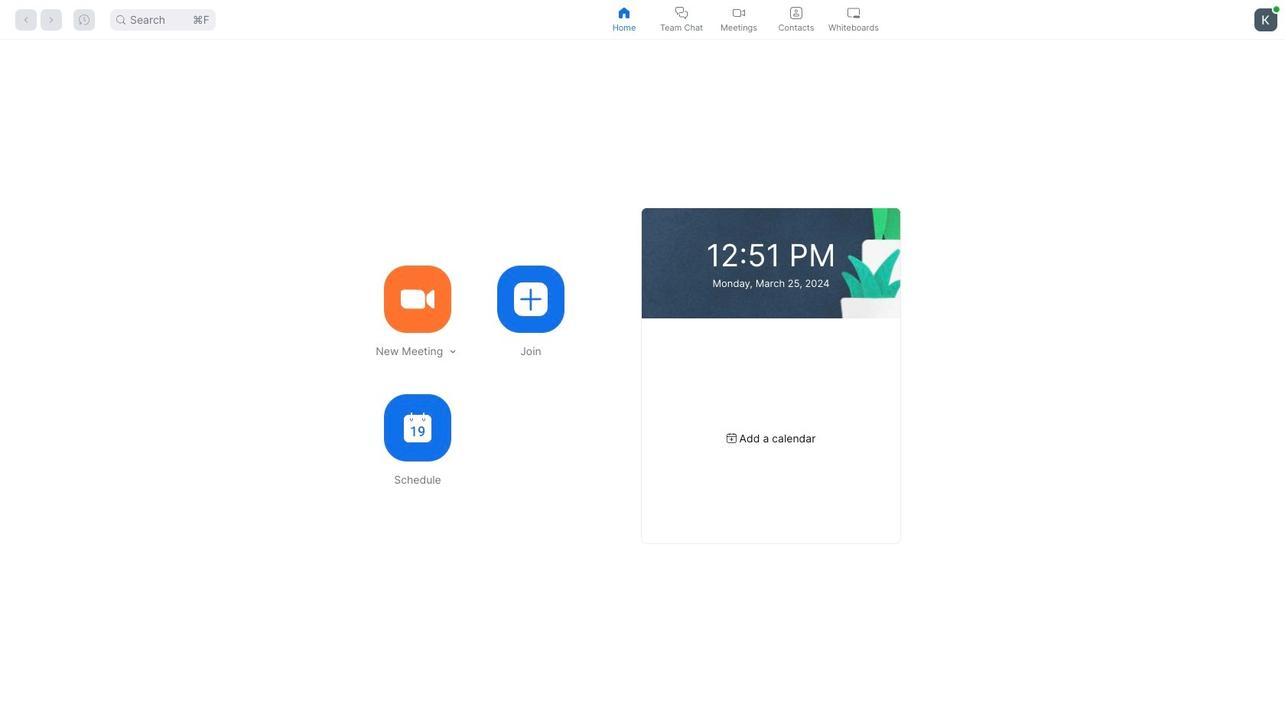 Task type: describe. For each thing, give the bounding box(es) containing it.
online image
[[1274, 6, 1280, 12]]

team chat image
[[676, 7, 688, 19]]

plus squircle image
[[514, 282, 548, 316]]



Task type: vqa. For each thing, say whether or not it's contained in the screenshot.
File Image
no



Task type: locate. For each thing, give the bounding box(es) containing it.
tab panel
[[0, 40, 1286, 711]]

profile contact image
[[791, 7, 803, 19], [791, 7, 803, 19]]

magnifier image
[[116, 15, 126, 24], [116, 15, 126, 24]]

schedule image
[[404, 413, 432, 442]]

whiteboard small image
[[848, 7, 860, 19], [848, 7, 860, 19]]

team chat image
[[676, 7, 688, 19]]

plus squircle image
[[514, 282, 548, 316]]

chevron down small image
[[448, 346, 458, 357], [448, 346, 458, 357]]

home small image
[[618, 7, 631, 19], [618, 7, 631, 19]]

video camera on image
[[401, 282, 435, 316], [401, 282, 435, 316]]

tab list
[[596, 0, 883, 39]]

calendar add calendar image
[[727, 433, 737, 443], [727, 433, 737, 443]]

online image
[[1274, 6, 1280, 12]]

video on image
[[733, 7, 746, 19], [733, 7, 746, 19]]



